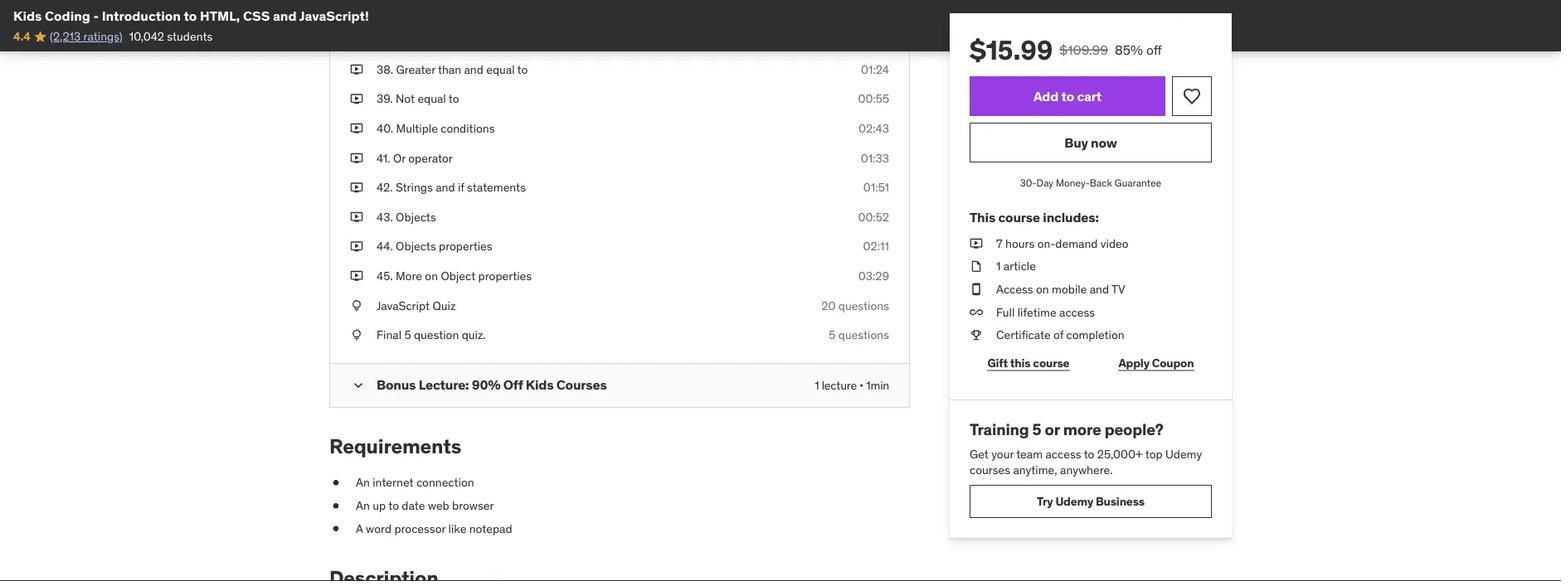 Task type: vqa. For each thing, say whether or not it's contained in the screenshot.
Quiz on the bottom left
yes



Task type: describe. For each thing, give the bounding box(es) containing it.
objects for 43.
[[396, 209, 436, 224]]

and left the tv
[[1090, 282, 1109, 297]]

10,042 students
[[129, 29, 213, 44]]

greater
[[396, 62, 435, 77]]

44.
[[377, 239, 393, 254]]

01:51
[[863, 180, 889, 195]]

apply coupon button
[[1101, 347, 1212, 380]]

more
[[1063, 420, 1101, 440]]

web
[[428, 498, 449, 513]]

(2,213
[[50, 29, 81, 44]]

42.
[[377, 180, 393, 195]]

xsmall image left 1 article
[[970, 258, 983, 275]]

43.
[[377, 209, 393, 224]]

courses
[[556, 377, 607, 394]]

kids coding - introduction to html, css and javascript!
[[13, 7, 369, 24]]

to right the up
[[388, 498, 399, 513]]

word
[[366, 521, 392, 536]]

access
[[996, 282, 1033, 297]]

-
[[93, 7, 99, 24]]

full
[[996, 305, 1015, 320]]

39. not equal to
[[377, 91, 459, 106]]

xsmall image left "final"
[[350, 327, 363, 343]]

1 horizontal spatial equal
[[486, 62, 515, 77]]

30-
[[1020, 176, 1037, 189]]

than
[[438, 62, 461, 77]]

$15.99 $109.99 85% off
[[970, 33, 1162, 66]]

money-
[[1056, 176, 1090, 189]]

xsmall image left the 44.
[[350, 239, 363, 255]]

xsmall image left a
[[329, 521, 343, 537]]

gift this course
[[988, 356, 1070, 370]]

1 lecture • 1min
[[815, 378, 889, 393]]

certificate
[[996, 328, 1051, 343]]

anytime,
[[1013, 463, 1057, 478]]

85%
[[1115, 41, 1143, 58]]

a word processor like notepad
[[356, 521, 512, 536]]

xsmall image for 38. greater than and equal to
[[350, 61, 363, 78]]

xsmall image left 43.
[[350, 209, 363, 225]]

access inside training 5 or more people? get your team access to 25,000+ top udemy courses anytime, anywhere.
[[1046, 447, 1081, 461]]

43. objects
[[377, 209, 436, 224]]

anywhere.
[[1060, 463, 1113, 478]]

questions for 5 questions
[[839, 328, 889, 342]]

02:11
[[863, 239, 889, 254]]

connection
[[416, 476, 474, 490]]

xsmall image left 39.
[[350, 91, 363, 107]]

bonus lecture: 90% off kids courses
[[377, 377, 607, 394]]

javascript!
[[299, 7, 369, 24]]

1 vertical spatial properties
[[478, 268, 532, 283]]

xsmall image for 40. multiple conditions
[[350, 120, 363, 137]]

xsmall image left the up
[[329, 498, 343, 514]]

article
[[1004, 259, 1036, 274]]

38. greater than and equal to
[[377, 62, 528, 77]]

add
[[1034, 87, 1059, 104]]

more
[[396, 268, 422, 283]]

$15.99
[[970, 33, 1053, 66]]

certificate of completion
[[996, 328, 1125, 343]]

1 horizontal spatial on
[[1036, 282, 1049, 297]]

udemy inside training 5 or more people? get your team access to 25,000+ top udemy courses anytime, anywhere.
[[1166, 447, 1202, 461]]

xsmall image left 7 on the right top of page
[[970, 236, 983, 252]]

mobile
[[1052, 282, 1087, 297]]

courses
[[970, 463, 1010, 478]]

final 5 question quiz.
[[377, 328, 486, 342]]

not
[[396, 91, 415, 106]]

tv
[[1112, 282, 1125, 297]]

1min
[[866, 378, 889, 393]]

xsmall image left 45. at top left
[[350, 268, 363, 284]]

38.
[[377, 62, 393, 77]]

this
[[1010, 356, 1031, 370]]

ratings)
[[83, 29, 123, 44]]

5 questions
[[829, 328, 889, 342]]

internet
[[373, 476, 414, 490]]

gift
[[988, 356, 1008, 370]]

students
[[167, 29, 213, 44]]

1 horizontal spatial kids
[[526, 377, 554, 394]]

1 vertical spatial equal
[[418, 91, 446, 106]]

0 vertical spatial course
[[998, 209, 1040, 226]]

0 horizontal spatial kids
[[13, 7, 42, 24]]

this course includes:
[[970, 209, 1099, 226]]

bonus
[[377, 377, 416, 394]]

to inside training 5 or more people? get your team access to 25,000+ top udemy courses anytime, anywhere.
[[1084, 447, 1095, 461]]

01:24
[[861, 62, 889, 77]]

try udemy business
[[1037, 494, 1145, 509]]

1 for 1 lecture • 1min
[[815, 378, 819, 393]]

small image
[[350, 377, 367, 394]]

00:52
[[858, 209, 889, 224]]

javascript
[[377, 298, 430, 313]]

90%
[[472, 377, 501, 394]]

0 horizontal spatial on
[[425, 268, 438, 283]]

question
[[414, 328, 459, 342]]

statements
[[467, 180, 526, 195]]

5 for final
[[404, 328, 411, 342]]

xsmall image for 42. strings and if statements
[[350, 179, 363, 196]]

20
[[821, 298, 836, 313]]

now
[[1091, 134, 1117, 151]]

10,042
[[129, 29, 164, 44]]

this
[[970, 209, 996, 226]]

objects for 44.
[[396, 239, 436, 254]]

lecture
[[822, 378, 857, 393]]

44. objects properties
[[377, 239, 492, 254]]

and left if
[[436, 180, 455, 195]]

buy now
[[1065, 134, 1117, 151]]

guarantee
[[1115, 176, 1162, 189]]

team
[[1016, 447, 1043, 461]]

xsmall image left full
[[970, 304, 983, 321]]

or
[[393, 150, 406, 165]]

0 vertical spatial properties
[[439, 239, 492, 254]]



Task type: locate. For each thing, give the bounding box(es) containing it.
5 for training
[[1032, 420, 1042, 440]]

xsmall image left 41.
[[350, 150, 363, 166]]

0 vertical spatial udemy
[[1166, 447, 1202, 461]]

access down or
[[1046, 447, 1081, 461]]

back
[[1090, 176, 1112, 189]]

to right the than
[[517, 62, 528, 77]]

41. or operator
[[377, 150, 453, 165]]

20 questions
[[821, 298, 889, 313]]

like
[[448, 521, 467, 536]]

video
[[1101, 236, 1129, 251]]

or
[[1045, 420, 1060, 440]]

1 for 1 article
[[996, 259, 1001, 274]]

objects down strings
[[396, 209, 436, 224]]

udemy right try
[[1056, 494, 1093, 509]]

to down 38. greater than and equal to
[[449, 91, 459, 106]]

questions for 20 questions
[[839, 298, 889, 313]]

xsmall image left certificate in the bottom of the page
[[970, 327, 983, 343]]

training 5 or more people? get your team access to 25,000+ top udemy courses anytime, anywhere.
[[970, 420, 1202, 478]]

add to cart
[[1034, 87, 1102, 104]]

7 hours on-demand video
[[996, 236, 1129, 251]]

5 right "final"
[[404, 328, 411, 342]]

completion
[[1066, 328, 1125, 343]]

39.
[[377, 91, 393, 106]]

1 vertical spatial 1
[[815, 378, 819, 393]]

2 objects from the top
[[396, 239, 436, 254]]

1 vertical spatial udemy
[[1056, 494, 1093, 509]]

of
[[1054, 328, 1064, 343]]

objects up more
[[396, 239, 436, 254]]

javascript quiz
[[377, 298, 456, 313]]

course
[[998, 209, 1040, 226], [1033, 356, 1070, 370]]

30-day money-back guarantee
[[1020, 176, 1162, 189]]

40.
[[377, 121, 393, 136]]

kids up 4.4
[[13, 7, 42, 24]]

people?
[[1105, 420, 1164, 440]]

get
[[970, 447, 989, 461]]

business
[[1096, 494, 1145, 509]]

5 down 20
[[829, 328, 836, 342]]

45. more on object properties
[[377, 268, 532, 283]]

0 vertical spatial 1
[[996, 259, 1001, 274]]

xsmall image left internet
[[329, 475, 343, 491]]

5 left or
[[1032, 420, 1042, 440]]

1 vertical spatial an
[[356, 498, 370, 513]]

final
[[377, 328, 402, 342]]

course down of
[[1033, 356, 1070, 370]]

gift this course link
[[970, 347, 1087, 380]]

conditions
[[441, 121, 495, 136]]

equal right the than
[[486, 62, 515, 77]]

0 horizontal spatial udemy
[[1056, 494, 1093, 509]]

0 vertical spatial questions
[[839, 298, 889, 313]]

1 vertical spatial kids
[[526, 377, 554, 394]]

an for an internet connection
[[356, 476, 370, 490]]

to left cart
[[1061, 87, 1074, 104]]

5
[[404, 328, 411, 342], [829, 328, 836, 342], [1032, 420, 1042, 440]]

1 objects from the top
[[396, 209, 436, 224]]

25,000+
[[1097, 447, 1143, 461]]

0 vertical spatial objects
[[396, 209, 436, 224]]

training
[[970, 420, 1029, 440]]

2 an from the top
[[356, 498, 370, 513]]

on right more
[[425, 268, 438, 283]]

coding
[[45, 7, 90, 24]]

hours
[[1006, 236, 1035, 251]]

questions down 20 questions in the right bottom of the page
[[839, 328, 889, 342]]

try udemy business link
[[970, 485, 1212, 518]]

45.
[[377, 268, 393, 283]]

udemy
[[1166, 447, 1202, 461], [1056, 494, 1093, 509]]

lifetime
[[1018, 305, 1057, 320]]

an for an up to date web browser
[[356, 498, 370, 513]]

top
[[1145, 447, 1163, 461]]

2 horizontal spatial 5
[[1032, 420, 1042, 440]]

01:33
[[861, 150, 889, 165]]

1 vertical spatial objects
[[396, 239, 436, 254]]

an left internet
[[356, 476, 370, 490]]

and right css
[[273, 7, 297, 24]]

0 vertical spatial access
[[1059, 305, 1095, 320]]

buy
[[1065, 134, 1088, 151]]

add to cart button
[[970, 76, 1166, 116]]

00:55
[[858, 91, 889, 106]]

day
[[1037, 176, 1054, 189]]

requirements
[[329, 434, 461, 459]]

40. multiple conditions
[[377, 121, 495, 136]]

0 vertical spatial kids
[[13, 7, 42, 24]]

cart
[[1077, 87, 1102, 104]]

date
[[402, 498, 425, 513]]

on up full lifetime access
[[1036, 282, 1049, 297]]

0 vertical spatial equal
[[486, 62, 515, 77]]

xsmall image
[[350, 2, 363, 19], [350, 61, 363, 78], [350, 120, 363, 137], [350, 179, 363, 196], [970, 281, 983, 298]]

to up anywhere.
[[1084, 447, 1095, 461]]

7
[[996, 236, 1003, 251]]

1 vertical spatial questions
[[839, 328, 889, 342]]

full lifetime access
[[996, 305, 1095, 320]]

and
[[273, 7, 297, 24], [464, 62, 483, 77], [436, 180, 455, 195], [1090, 282, 1109, 297]]

buy now button
[[970, 123, 1212, 163]]

access down mobile
[[1059, 305, 1095, 320]]

properties up object
[[439, 239, 492, 254]]

to up students
[[184, 7, 197, 24]]

equal right the not
[[418, 91, 446, 106]]

1 vertical spatial access
[[1046, 447, 1081, 461]]

1 left the article
[[996, 259, 1001, 274]]

1
[[996, 259, 1001, 274], [815, 378, 819, 393]]

wishlist image
[[1182, 86, 1202, 106]]

xsmall image
[[350, 91, 363, 107], [350, 150, 363, 166], [350, 209, 363, 225], [970, 236, 983, 252], [350, 239, 363, 255], [970, 258, 983, 275], [350, 268, 363, 284], [350, 298, 363, 314], [970, 304, 983, 321], [350, 327, 363, 343], [970, 327, 983, 343], [329, 475, 343, 491], [329, 498, 343, 514], [329, 521, 343, 537]]

0 horizontal spatial 5
[[404, 328, 411, 342]]

1 vertical spatial course
[[1033, 356, 1070, 370]]

a
[[356, 521, 363, 536]]

to inside button
[[1061, 87, 1074, 104]]

your
[[992, 447, 1014, 461]]

objects
[[396, 209, 436, 224], [396, 239, 436, 254]]

properties right object
[[478, 268, 532, 283]]

access on mobile and tv
[[996, 282, 1125, 297]]

introduction
[[102, 7, 181, 24]]

off
[[503, 377, 523, 394]]

includes:
[[1043, 209, 1099, 226]]

html,
[[200, 7, 240, 24]]

0 vertical spatial an
[[356, 476, 370, 490]]

1 horizontal spatial 1
[[996, 259, 1001, 274]]

questions up 5 questions
[[839, 298, 889, 313]]

kids
[[13, 7, 42, 24], [526, 377, 554, 394]]

5 inside training 5 or more people? get your team access to 25,000+ top udemy courses anytime, anywhere.
[[1032, 420, 1042, 440]]

1 an from the top
[[356, 476, 370, 490]]

operator
[[408, 150, 453, 165]]

and right the than
[[464, 62, 483, 77]]

1 horizontal spatial 5
[[829, 328, 836, 342]]

an left the up
[[356, 498, 370, 513]]

xsmall image left the javascript
[[350, 298, 363, 314]]

0 horizontal spatial equal
[[418, 91, 446, 106]]

kids right off
[[526, 377, 554, 394]]

css
[[243, 7, 270, 24]]

course up hours
[[998, 209, 1040, 226]]

0 horizontal spatial 1
[[815, 378, 819, 393]]

(2,213 ratings)
[[50, 29, 123, 44]]

1 questions from the top
[[839, 298, 889, 313]]

1 left lecture
[[815, 378, 819, 393]]

quiz.
[[462, 328, 486, 342]]

off
[[1146, 41, 1162, 58]]

2 questions from the top
[[839, 328, 889, 342]]

object
[[441, 268, 476, 283]]

strings
[[396, 180, 433, 195]]

1 horizontal spatial udemy
[[1166, 447, 1202, 461]]

udemy right 'top'
[[1166, 447, 1202, 461]]



